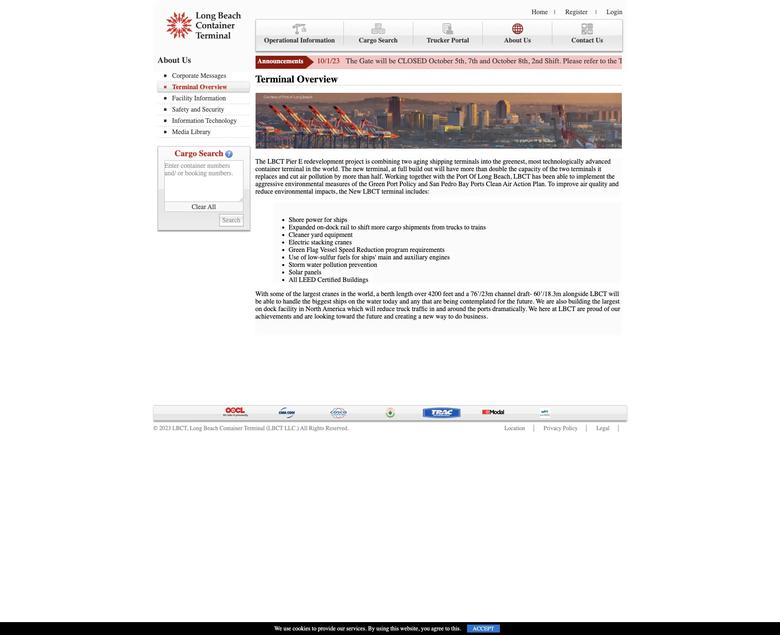 Task type: locate. For each thing, give the bounding box(es) containing it.
ships up toward on the left
[[333, 298, 347, 305]]

green down 'terminal,'
[[369, 180, 385, 188]]

1 horizontal spatial dock
[[326, 224, 339, 231]]

and right future
[[384, 313, 394, 320]]

our right proud
[[612, 305, 621, 313]]

4200
[[429, 290, 442, 298]]

0 horizontal spatial at
[[392, 165, 397, 173]]

will inside the lbct pier e redevelopment project is combining two aging shipping terminals into the greenest, most technologically advanced container terminal in the world. the new terminal, at full build out will have more than double the capacity of the two terminals it replaces and cut air pollution by more than half. working together with the port of long beach, lbct has been able to implement the aggressive environmental measures of the green port policy and san pedro bay ports clean air action plan. to improve air quality and reduce environmental impacts, the new lbct terminal includes:
[[435, 165, 445, 173]]

0 horizontal spatial dock
[[264, 305, 277, 313]]

measures
[[326, 180, 350, 188]]

at right here at the top
[[553, 305, 558, 313]]

gate right truck
[[639, 56, 653, 65]]

1 horizontal spatial |
[[596, 9, 597, 16]]

new
[[349, 188, 362, 195]]

and left around
[[437, 305, 446, 313]]

about us
[[505, 37, 532, 44], [158, 55, 191, 65]]

able up "achievements"
[[264, 298, 275, 305]]

0 horizontal spatial cargo
[[175, 149, 197, 158]]

0 horizontal spatial largest
[[303, 290, 321, 298]]

shore power for ships expanded on-dock rail to shift more cargo shipments from trucks to trains cleaner yard equipment electric stacking cranes green flag vessel speed reduction program requirements use of low-sulfur fuels for ships' main and auxiliary engines storm water pollution prevention solar panels all leed certified buildings
[[289, 216, 486, 284]]

all left leed
[[289, 276, 298, 284]]

information up security
[[194, 95, 226, 102]]

most
[[529, 158, 542, 165]]

action
[[514, 180, 532, 188]]

ships inside shore power for ships expanded on-dock rail to shift more cargo shipments from trucks to trains cleaner yard equipment electric stacking cranes green flag vessel speed reduction program requirements use of low-sulfur fuels for ships' main and auxiliary engines storm water pollution prevention solar panels all leed certified buildings
[[334, 216, 348, 224]]

us right contact
[[596, 37, 604, 44]]

ports
[[478, 305, 491, 313]]

by
[[335, 173, 341, 180]]

lbct down half.
[[363, 188, 380, 195]]

toward
[[337, 313, 355, 320]]

us up corporate
[[182, 55, 191, 65]]

legal
[[597, 425, 610, 432]]

0 vertical spatial terminal
[[282, 165, 304, 173]]

announcements
[[258, 58, 304, 65]]

more
[[461, 165, 475, 173], [343, 173, 357, 180], [372, 224, 385, 231]]

about us up corporate
[[158, 55, 191, 65]]

trucker
[[427, 37, 450, 44]]

able right to
[[557, 173, 569, 180]]

and down 'handle'
[[294, 313, 303, 320]]

plan.
[[533, 180, 547, 188]]

long right 'of'
[[478, 173, 492, 180]]

2 horizontal spatial a
[[467, 290, 470, 298]]

new left way
[[423, 313, 435, 320]]

0 vertical spatial our
[[612, 305, 621, 313]]

1 horizontal spatial terminals
[[572, 165, 597, 173]]

0 horizontal spatial reduce
[[256, 188, 273, 195]]

long left the beach
[[190, 425, 202, 432]]

pollution inside the lbct pier e redevelopment project is combining two aging shipping terminals into the greenest, most technologically advanced container terminal in the world. the new terminal, at full build out will have more than double the capacity of the two terminals it replaces and cut air pollution by more than half. working together with the port of long beach, lbct has been able to implement the aggressive environmental measures of the green port policy and san pedro bay ports clean air action plan. to improve air quality and reduce environmental impacts, the new lbct terminal includes:
[[309, 173, 333, 180]]

0 horizontal spatial air
[[300, 173, 307, 180]]

1 horizontal spatial on
[[349, 298, 355, 305]]

overview down the 10/1/23
[[297, 73, 338, 85]]

engines
[[430, 254, 450, 261]]

1 horizontal spatial our
[[612, 305, 621, 313]]

to down technologically
[[570, 173, 575, 180]]

impacts,
[[315, 188, 338, 195]]

contact us
[[572, 37, 604, 44]]

0 vertical spatial search
[[379, 37, 398, 44]]

in left way
[[430, 305, 435, 313]]

port right half.
[[387, 180, 398, 188]]

1 horizontal spatial green
[[369, 180, 385, 188]]

able
[[557, 173, 569, 180], [264, 298, 275, 305]]

accept button
[[468, 625, 500, 633]]

0 vertical spatial reduce
[[256, 188, 273, 195]]

more inside shore power for ships expanded on-dock rail to shift more cargo shipments from trucks to trains cleaner yard equipment electric stacking cranes green flag vessel speed reduction program requirements use of low-sulfur fuels for ships' main and auxiliary engines storm water pollution prevention solar panels all leed certified buildings
[[372, 224, 385, 231]]

largest down leed
[[303, 290, 321, 298]]

security
[[202, 106, 225, 113]]

1 horizontal spatial us
[[524, 37, 532, 44]]

to left trains
[[465, 224, 470, 231]]

1 horizontal spatial about
[[505, 37, 522, 44]]

here
[[540, 305, 551, 313]]

terminal overview link
[[164, 83, 249, 91]]

0 vertical spatial about us
[[505, 37, 532, 44]]

0 horizontal spatial terminals
[[455, 158, 480, 165]]

7th
[[469, 56, 478, 65]]

0 horizontal spatial overview
[[200, 83, 227, 91]]

vessel
[[320, 246, 337, 254]]

1 vertical spatial search
[[199, 149, 224, 158]]

are left proud
[[578, 305, 586, 313]]

cookies
[[293, 626, 311, 633]]

aggressive
[[256, 180, 284, 188]]

to right rail
[[351, 224, 357, 231]]

future.
[[517, 298, 535, 305]]

capacity
[[519, 165, 541, 173]]

pollution down redevelopment
[[309, 173, 333, 180]]

lbct left has
[[514, 173, 531, 180]]

2023
[[159, 425, 171, 432]]

closed
[[398, 56, 427, 65]]

and right safety
[[191, 106, 201, 113]]

0 vertical spatial long
[[478, 173, 492, 180]]

on-
[[317, 224, 326, 231]]

lbct left pier
[[268, 158, 285, 165]]

truck
[[619, 56, 637, 65]]

0 vertical spatial dock
[[326, 224, 339, 231]]

water
[[307, 261, 322, 269], [367, 298, 382, 305]]

menu bar
[[256, 19, 623, 51], [158, 71, 254, 138]]

1 horizontal spatial two
[[560, 165, 570, 173]]

of right some
[[286, 290, 292, 298]]

alongside
[[564, 290, 589, 298]]

0 vertical spatial cranes
[[335, 239, 352, 246]]

terminal down announcements
[[256, 73, 295, 85]]

0 horizontal spatial october
[[429, 56, 453, 65]]

1 vertical spatial about
[[158, 55, 180, 65]]

1 vertical spatial cranes
[[323, 290, 340, 298]]

1 vertical spatial dock
[[264, 305, 277, 313]]

2 gate from the left
[[639, 56, 653, 65]]

information up the 10/1/23
[[301, 37, 335, 44]]

0 horizontal spatial be
[[256, 298, 262, 305]]

0 horizontal spatial about us
[[158, 55, 191, 65]]

looking
[[315, 313, 335, 320]]

1 vertical spatial at
[[553, 305, 558, 313]]

0 vertical spatial pollution
[[309, 173, 333, 180]]

we use cookies to provide our services. by using this website, you agree to this.
[[275, 626, 462, 633]]

0 horizontal spatial us
[[182, 55, 191, 65]]

ships inside with some of the largest cranes in the world, a berth length over 4200 feet and a 76'/23m channel draft- 60'/18.3m alongside lbct will be able to handle the biggest ships on the water today and any that are being contemplated for the future. we are also building the largest on dock facility in north america which will reduce truck traffic in and around the ports dramatically. we here at lbct are proud of our achievements and are looking toward the future and creating a new way to do business.​
[[333, 298, 347, 305]]

1 vertical spatial all
[[289, 276, 298, 284]]

information technology link
[[164, 117, 249, 125]]

reduce down berth
[[378, 305, 395, 313]]

has
[[533, 173, 542, 180]]

green inside the lbct pier e redevelopment project is combining two aging shipping terminals into the greenest, most technologically advanced container terminal in the world. the new terminal, at full build out will have more than double the capacity of the two terminals it replaces and cut air pollution by more than half. working together with the port of long beach, lbct has been able to implement the aggressive environmental measures of the green port policy and san pedro bay ports clean air action plan. to improve air quality and reduce environmental impacts, the new lbct terminal includes:
[[369, 180, 385, 188]]

1 vertical spatial green
[[289, 246, 305, 254]]

0 horizontal spatial gate
[[360, 56, 374, 65]]

0 vertical spatial menu bar
[[256, 19, 623, 51]]

using
[[377, 626, 389, 633]]

1 horizontal spatial new
[[423, 313, 435, 320]]

1 horizontal spatial october
[[493, 56, 517, 65]]

be left closed
[[389, 56, 396, 65]]

10/1/23 the gate will be closed october 5th, 7th and october 8th, 2nd shift. please refer to the truck gate hours web page for further gate details for
[[317, 56, 781, 65]]

for right ports
[[498, 298, 506, 305]]

provide
[[318, 626, 336, 633]]

1 vertical spatial pollution
[[323, 261, 348, 269]]

0 horizontal spatial able
[[264, 298, 275, 305]]

0 vertical spatial water
[[307, 261, 322, 269]]

0 horizontal spatial all
[[208, 203, 216, 211]]

terminals left it
[[572, 165, 597, 173]]

1 horizontal spatial long
[[478, 173, 492, 180]]

new
[[354, 165, 365, 173], [423, 313, 435, 320]]

1 vertical spatial menu bar
[[158, 71, 254, 138]]

the right with
[[447, 173, 455, 180]]

at inside the lbct pier e redevelopment project is combining two aging shipping terminals into the greenest, most technologically advanced container terminal in the world. the new terminal, at full build out will have more than double the capacity of the two terminals it replaces and cut air pollution by more than half. working together with the port of long beach, lbct has been able to implement the aggressive environmental measures of the green port policy and san pedro bay ports clean air action plan. to improve air quality and reduce environmental impacts, the new lbct terminal includes:
[[392, 165, 397, 173]]

green inside shore power for ships expanded on-dock rail to shift more cargo shipments from trucks to trains cleaner yard equipment electric stacking cranes green flag vessel speed reduction program requirements use of low-sulfur fuels for ships' main and auxiliary engines storm water pollution prevention solar panels all leed certified buildings
[[289, 246, 305, 254]]

0 horizontal spatial green
[[289, 246, 305, 254]]

1 vertical spatial policy
[[564, 425, 578, 432]]

dock
[[326, 224, 339, 231], [264, 305, 277, 313]]

dock inside with some of the largest cranes in the world, a berth length over 4200 feet and a 76'/23m channel draft- 60'/18.3m alongside lbct will be able to handle the biggest ships on the water today and any that are being contemplated for the future. we are also building the largest on dock facility in north america which will reduce truck traffic in and around the ports dramatically. we here at lbct are proud of our achievements and are looking toward the future and creating a new way to do business.​
[[264, 305, 277, 313]]

in up the america
[[341, 290, 346, 298]]

lbct up proud
[[591, 290, 608, 298]]

home
[[532, 8, 549, 16]]

terminal overview
[[256, 73, 338, 85]]

project
[[346, 158, 364, 165]]

about up the 8th,
[[505, 37, 522, 44]]

the left world.
[[313, 165, 321, 173]]

than
[[476, 165, 488, 173], [358, 173, 370, 180]]

None submit
[[220, 214, 244, 227]]

water up future
[[367, 298, 382, 305]]

1 vertical spatial able
[[264, 298, 275, 305]]

0 horizontal spatial our
[[338, 626, 345, 633]]

media library link
[[164, 128, 249, 136]]

with some of the largest cranes in the world, a berth length over 4200 feet and a 76'/23m channel draft- 60'/18.3m alongside lbct will be able to handle the biggest ships on the water today and any that are being contemplated for the future. we are also building the largest on dock facility in north america which will reduce truck traffic in and around the ports dramatically. we here at lbct are proud of our achievements and are looking toward the future and creating a new way to do business.​
[[256, 290, 621, 320]]

1 horizontal spatial be
[[389, 56, 396, 65]]

the right by
[[342, 165, 352, 173]]

0 horizontal spatial new
[[354, 165, 365, 173]]

the lbct pier e redevelopment project is combining two aging shipping terminals into the greenest, most technologically advanced container terminal in the world. the new terminal, at full build out will have more than double the capacity of the two terminals it replaces and cut air pollution by more than half. working together with the port of long beach, lbct has been able to implement the aggressive environmental measures of the green port policy and san pedro bay ports clean air action plan. to improve air quality and reduce environmental impacts, the new lbct terminal includes:
[[256, 158, 620, 195]]

water inside with some of the largest cranes in the world, a berth length over 4200 feet and a 76'/23m channel draft- 60'/18.3m alongside lbct will be able to handle the biggest ships on the water today and any that are being contemplated for the future. we are also building the largest on dock facility in north america which will reduce truck traffic in and around the ports dramatically. we here at lbct are proud of our achievements and are looking toward the future and creating a new way to do business.​
[[367, 298, 382, 305]]

login link
[[607, 8, 623, 16]]

2 horizontal spatial more
[[461, 165, 475, 173]]

lbct,
[[173, 425, 189, 432]]

0 vertical spatial green
[[369, 180, 385, 188]]

1 horizontal spatial overview
[[297, 73, 338, 85]]

1 vertical spatial reduce
[[378, 305, 395, 313]]

of inside shore power for ships expanded on-dock rail to shift more cargo shipments from trucks to trains cleaner yard equipment electric stacking cranes green flag vessel speed reduction program requirements use of low-sulfur fuels for ships' main and auxiliary engines storm water pollution prevention solar panels all leed certified buildings
[[301, 254, 307, 261]]

dock left rail
[[326, 224, 339, 231]]

trucker portal link
[[414, 22, 483, 45]]

leed
[[299, 276, 316, 284]]

a left 76'/23m
[[467, 290, 470, 298]]

future
[[367, 313, 383, 320]]

are
[[434, 298, 442, 305], [547, 298, 555, 305], [578, 305, 586, 313], [305, 313, 313, 320]]

terminals up 'of'
[[455, 158, 480, 165]]

© 2023 lbct, long beach container terminal (lbct llc.) all rights reserved.
[[154, 425, 349, 432]]

cranes down certified
[[323, 290, 340, 298]]

cranes inside with some of the largest cranes in the world, a berth length over 4200 feet and a 76'/23m channel draft- 60'/18.3m alongside lbct will be able to handle the biggest ships on the water today and any that are being contemplated for the future. we are also building the largest on dock facility in north america which will reduce truck traffic in and around the ports dramatically. we here at lbct are proud of our achievements and are looking toward the future and creating a new way to do business.​
[[323, 290, 340, 298]]

pollution up certified
[[323, 261, 348, 269]]

1 vertical spatial new
[[423, 313, 435, 320]]

1 horizontal spatial reduce
[[378, 305, 395, 313]]

long inside the lbct pier e redevelopment project is combining two aging shipping terminals into the greenest, most technologically advanced container terminal in the world. the new terminal, at full build out will have more than double the capacity of the two terminals it replaces and cut air pollution by more than half. working together with the port of long beach, lbct has been able to implement the aggressive environmental measures of the green port policy and san pedro bay ports clean air action plan. to improve air quality and reduce environmental impacts, the new lbct terminal includes:
[[478, 173, 492, 180]]

a left berth
[[377, 290, 380, 298]]

gate down cargo search link at top
[[360, 56, 374, 65]]

| right home link
[[555, 9, 556, 16]]

port left 'of'
[[457, 173, 468, 180]]

our right 'provide'
[[338, 626, 345, 633]]

1 horizontal spatial a
[[419, 313, 422, 320]]

largest right building
[[603, 298, 620, 305]]

1 horizontal spatial search
[[379, 37, 398, 44]]

will right which
[[365, 305, 376, 313]]

dock down some
[[264, 305, 277, 313]]

new left is
[[354, 165, 365, 173]]

clear all
[[192, 203, 216, 211]]

all right llc.)
[[301, 425, 308, 432]]

cranes inside shore power for ships expanded on-dock rail to shift more cargo shipments from trucks to trains cleaner yard equipment electric stacking cranes green flag vessel speed reduction program requirements use of low-sulfur fuels for ships' main and auxiliary engines storm water pollution prevention solar panels all leed certified buildings
[[335, 239, 352, 246]]

at left "full"
[[392, 165, 397, 173]]

solar
[[289, 269, 303, 276]]

about us up the 8th,
[[505, 37, 532, 44]]

of
[[470, 173, 477, 180]]

0 vertical spatial cargo search
[[359, 37, 398, 44]]

0 horizontal spatial port
[[387, 180, 398, 188]]

policy down "full"
[[400, 180, 417, 188]]

pollution
[[309, 173, 333, 180], [323, 261, 348, 269]]

the left half.
[[359, 180, 368, 188]]

0 horizontal spatial |
[[555, 9, 556, 16]]

all right clear
[[208, 203, 216, 211]]

aging
[[414, 158, 429, 165]]

2 vertical spatial all
[[301, 425, 308, 432]]

1 vertical spatial be
[[256, 298, 262, 305]]

0 vertical spatial ships
[[334, 216, 348, 224]]

to left 'do' at the right of the page
[[449, 313, 454, 320]]

new inside the lbct pier e redevelopment project is combining two aging shipping terminals into the greenest, most technologically advanced container terminal in the world. the new terminal, at full build out will have more than double the capacity of the two terminals it replaces and cut air pollution by more than half. working together with the port of long beach, lbct has been able to implement the aggressive environmental measures of the green port policy and san pedro bay ports clean air action plan. to improve air quality and reduce environmental impacts, the new lbct terminal includes:
[[354, 165, 365, 173]]

| left login
[[596, 9, 597, 16]]

1 horizontal spatial water
[[367, 298, 382, 305]]

1 gate from the left
[[360, 56, 374, 65]]

0 vertical spatial about
[[505, 37, 522, 44]]

shift.
[[545, 56, 562, 65]]

more right shift
[[372, 224, 385, 231]]

2nd
[[532, 56, 543, 65]]

of right use
[[301, 254, 307, 261]]

two left aging
[[402, 158, 412, 165]]

0 horizontal spatial policy
[[400, 180, 417, 188]]

reduce inside the lbct pier e redevelopment project is combining two aging shipping terminals into the greenest, most technologically advanced container terminal in the world. the new terminal, at full build out will have more than double the capacity of the two terminals it replaces and cut air pollution by more than half. working together with the port of long beach, lbct has been able to implement the aggressive environmental measures of the green port policy and san pedro bay ports clean air action plan. to improve air quality and reduce environmental impacts, the new lbct terminal includes:
[[256, 188, 273, 195]]

us for contact us link
[[596, 37, 604, 44]]

than left half.
[[358, 173, 370, 180]]

1 horizontal spatial gate
[[639, 56, 653, 65]]

accept
[[473, 626, 495, 632]]

1 horizontal spatial menu bar
[[256, 19, 623, 51]]

contemplated
[[460, 298, 496, 305]]

1 horizontal spatial cargo search
[[359, 37, 398, 44]]

terminal down corporate
[[172, 83, 198, 91]]

clear all button
[[164, 202, 244, 212]]

legal link
[[597, 425, 610, 432]]

0 vertical spatial policy
[[400, 180, 417, 188]]

at
[[392, 165, 397, 173], [553, 305, 558, 313]]

terminal down working
[[382, 188, 404, 195]]

to inside the lbct pier e redevelopment project is combining two aging shipping terminals into the greenest, most technologically advanced container terminal in the world. the new terminal, at full build out will have more than double the capacity of the two terminals it replaces and cut air pollution by more than half. working together with the port of long beach, lbct has been able to implement the aggressive environmental measures of the green port policy and san pedro bay ports clean air action plan. to improve air quality and reduce environmental impacts, the new lbct terminal includes:
[[570, 173, 575, 180]]

2 horizontal spatial us
[[596, 37, 604, 44]]

1 horizontal spatial cargo
[[359, 37, 377, 44]]

redevelopment
[[304, 158, 344, 165]]

safety and security link
[[164, 106, 249, 113]]

on
[[349, 298, 355, 305], [256, 305, 262, 313]]

media
[[172, 128, 189, 136]]

all
[[208, 203, 216, 211], [289, 276, 298, 284], [301, 425, 308, 432]]

1 horizontal spatial terminal
[[382, 188, 404, 195]]

0 horizontal spatial water
[[307, 261, 322, 269]]

a right creating
[[419, 313, 422, 320]]

1 vertical spatial cargo
[[175, 149, 197, 158]]

at inside with some of the largest cranes in the world, a berth length over 4200 feet and a 76'/23m channel draft- 60'/18.3m alongside lbct will be able to handle the biggest ships on the water today and any that are being contemplated for the future. we are also building the largest on dock facility in north america which will reduce truck traffic in and around the ports dramatically. we here at lbct are proud of our achievements and are looking toward the future and creating a new way to do business.​
[[553, 305, 558, 313]]

green up storm
[[289, 246, 305, 254]]

0 horizontal spatial search
[[199, 149, 224, 158]]

1 horizontal spatial able
[[557, 173, 569, 180]]

llc.)
[[285, 425, 299, 432]]

feet
[[444, 290, 454, 298]]

in
[[306, 165, 311, 173], [341, 290, 346, 298], [299, 305, 304, 313], [430, 305, 435, 313]]

location
[[505, 425, 526, 432]]



Task type: vqa. For each thing, say whether or not it's contained in the screenshot.
:
no



Task type: describe. For each thing, give the bounding box(es) containing it.
of right has
[[543, 165, 549, 173]]

1 october from the left
[[429, 56, 453, 65]]

pier
[[286, 158, 297, 165]]

our inside with some of the largest cranes in the world, a berth length over 4200 feet and a 76'/23m channel draft- 60'/18.3m alongside lbct will be able to handle the biggest ships on the water today and any that are being contemplated for the future. we are also building the largest on dock facility in north america which will reduce truck traffic in and around the ports dramatically. we here at lbct are proud of our achievements and are looking toward the future and creating a new way to do business.​
[[612, 305, 621, 313]]

advanced
[[586, 158, 611, 165]]

shipments
[[404, 224, 431, 231]]

the right double
[[509, 165, 518, 173]]

cargo search link
[[344, 22, 414, 45]]

new inside with some of the largest cranes in the world, a berth length over 4200 feet and a 76'/23m channel draft- 60'/18.3m alongside lbct will be able to handle the biggest ships on the water today and any that are being contemplated for the future. we are also building the largest on dock facility in north america which will reduce truck traffic in and around the ports dramatically. we here at lbct are proud of our achievements and are looking toward the future and creating a new way to do business.​
[[423, 313, 435, 320]]

do
[[456, 313, 462, 320]]

will right building
[[609, 290, 620, 298]]

and right the feet
[[455, 290, 465, 298]]

for right details
[[774, 56, 781, 65]]

cut
[[290, 173, 299, 180]]

0 vertical spatial information
[[301, 37, 335, 44]]

1 | from the left
[[555, 9, 556, 16]]

1 horizontal spatial policy
[[564, 425, 578, 432]]

together
[[410, 173, 432, 180]]

for right power
[[325, 216, 332, 224]]

and inside shore power for ships expanded on-dock rail to shift more cargo shipments from trucks to trains cleaner yard equipment electric stacking cranes green flag vessel speed reduction program requirements use of low-sulfur fuels for ships' main and auxiliary engines storm water pollution prevention solar panels all leed certified buildings
[[393, 254, 403, 261]]

includes:
[[406, 188, 430, 195]]

and right quality
[[610, 180, 620, 188]]

web
[[675, 56, 688, 65]]

the right into
[[494, 158, 502, 165]]

be inside with some of the largest cranes in the world, a berth length over 4200 feet and a 76'/23m channel draft- 60'/18.3m alongside lbct will be able to handle the biggest ships on the water today and any that are being contemplated for the future. we are also building the largest on dock facility in north america which will reduce truck traffic in and around the ports dramatically. we here at lbct are proud of our achievements and are looking toward the future and creating a new way to do business.​
[[256, 298, 262, 305]]

0 horizontal spatial a
[[377, 290, 380, 298]]

north
[[306, 305, 322, 313]]

pollution inside shore power for ships expanded on-dock rail to shift more cargo shipments from trucks to trains cleaner yard equipment electric stacking cranes green flag vessel speed reduction program requirements use of low-sulfur fuels for ships' main and auxiliary engines storm water pollution prevention solar panels all leed certified buildings
[[323, 261, 348, 269]]

electric
[[289, 239, 310, 246]]

environmental down cut
[[275, 188, 314, 195]]

full
[[398, 165, 408, 173]]

san
[[430, 180, 440, 188]]

the right building
[[593, 298, 601, 305]]

into
[[481, 158, 492, 165]]

0 horizontal spatial cargo search
[[175, 149, 224, 158]]

76'/23m
[[471, 290, 494, 298]]

able inside with some of the largest cranes in the world, a berth length over 4200 feet and a 76'/23m channel draft- 60'/18.3m alongside lbct will be able to handle the biggest ships on the water today and any that are being contemplated for the future. we are also building the largest on dock facility in north america which will reduce truck traffic in and around the ports dramatically. we here at lbct are proud of our achievements and are looking toward the future and creating a new way to do business.​
[[264, 298, 275, 305]]

are left looking
[[305, 313, 313, 320]]

ports
[[471, 180, 485, 188]]

0 horizontal spatial long
[[190, 425, 202, 432]]

working
[[385, 173, 408, 180]]

the down buildings
[[357, 298, 365, 305]]

corporate
[[172, 72, 199, 80]]

being
[[444, 298, 459, 305]]

facility
[[279, 305, 298, 313]]

register
[[566, 8, 588, 16]]

the left ports
[[468, 305, 476, 313]]

world.
[[323, 165, 340, 173]]

2 october from the left
[[493, 56, 517, 65]]

truck
[[397, 305, 411, 313]]

2 horizontal spatial all
[[301, 425, 308, 432]]

we left here at the top
[[529, 305, 538, 313]]

safety
[[172, 106, 189, 113]]

today
[[383, 298, 398, 305]]

the left future
[[357, 313, 365, 320]]

hours
[[655, 56, 673, 65]]

privacy policy
[[544, 425, 578, 432]]

the left future.
[[507, 298, 516, 305]]

2 vertical spatial information
[[172, 117, 204, 125]]

the right 'handle'
[[303, 298, 311, 305]]

refer
[[585, 56, 599, 65]]

of right proud
[[605, 305, 610, 313]]

reduction
[[357, 246, 384, 254]]

1 horizontal spatial than
[[476, 165, 488, 173]]

in inside the lbct pier e redevelopment project is combining two aging shipping terminals into the greenest, most technologically advanced container terminal in the world. the new terminal, at full build out will have more than double the capacity of the two terminals it replaces and cut air pollution by more than half. working together with the port of long beach, lbct has been able to implement the aggressive environmental measures of the green port policy and san pedro bay ports clean air action plan. to improve air quality and reduce environmental impacts, the new lbct terminal includes:
[[306, 165, 311, 173]]

the left truck
[[608, 56, 618, 65]]

rights
[[309, 425, 325, 432]]

Enter container numbers and/ or booking numbers.  text field
[[164, 160, 244, 202]]

the left new
[[339, 188, 348, 195]]

and left san
[[419, 180, 428, 188]]

©
[[154, 425, 158, 432]]

traffic
[[412, 305, 428, 313]]

search inside menu bar
[[379, 37, 398, 44]]

for right fuels
[[352, 254, 360, 261]]

the down leed
[[293, 290, 302, 298]]

dramatically.
[[493, 305, 528, 313]]

1 vertical spatial about us
[[158, 55, 191, 65]]

us for about us link
[[524, 37, 532, 44]]

terminal left (lbct
[[244, 425, 265, 432]]

1 horizontal spatial largest
[[603, 298, 620, 305]]

home link
[[532, 8, 549, 16]]

quality
[[590, 180, 608, 188]]

cargo inside menu bar
[[359, 37, 377, 44]]

trains
[[472, 224, 486, 231]]

location link
[[505, 425, 526, 432]]

policy inside the lbct pier e redevelopment project is combining two aging shipping terminals into the greenest, most technologically advanced container terminal in the world. the new terminal, at full build out will have more than double the capacity of the two terminals it replaces and cut air pollution by more than half. working together with the port of long beach, lbct has been able to implement the aggressive environmental measures of the green port policy and san pedro bay ports clean air action plan. to improve air quality and reduce environmental impacts, the new lbct terminal includes:
[[400, 180, 417, 188]]

able inside the lbct pier e redevelopment project is combining two aging shipping terminals into the greenest, most technologically advanced container terminal in the world. the new terminal, at full build out will have more than double the capacity of the two terminals it replaces and cut air pollution by more than half. working together with the port of long beach, lbct has been able to implement the aggressive environmental measures of the green port policy and san pedro bay ports clean air action plan. to improve air quality and reduce environmental impacts, the new lbct terminal includes:
[[557, 173, 569, 180]]

shipping
[[430, 158, 453, 165]]

operational information
[[264, 37, 335, 44]]

to left 'handle'
[[276, 298, 282, 305]]

you
[[421, 626, 430, 633]]

proud
[[588, 305, 603, 313]]

contact
[[572, 37, 595, 44]]

will down cargo search link at top
[[376, 56, 387, 65]]

requirements
[[410, 246, 445, 254]]

and left any
[[400, 298, 410, 305]]

2 | from the left
[[596, 9, 597, 16]]

operational
[[264, 37, 299, 44]]

length
[[397, 290, 413, 298]]

berth
[[381, 290, 395, 298]]

the right it
[[607, 173, 615, 180]]

0 horizontal spatial terminal
[[282, 165, 304, 173]]

menu bar containing operational information
[[256, 19, 623, 51]]

the right the 10/1/23
[[346, 56, 358, 65]]

website,
[[401, 626, 420, 633]]

60'/18.3m
[[534, 290, 562, 298]]

water inside shore power for ships expanded on-dock rail to shift more cargo shipments from trucks to trains cleaner yard equipment electric stacking cranes green flag vessel speed reduction program requirements use of low-sulfur fuels for ships' main and auxiliary engines storm water pollution prevention solar panels all leed certified buildings
[[307, 261, 322, 269]]

for inside with some of the largest cranes in the world, a berth length over 4200 feet and a 76'/23m channel draft- 60'/18.3m alongside lbct will be able to handle the biggest ships on the water today and any that are being contemplated for the future. we are also building the largest on dock facility in north america which will reduce truck traffic in and around the ports dramatically. we here at lbct are proud of our achievements and are looking toward the future and creating a new way to do business.​
[[498, 298, 506, 305]]

to left 'provide'
[[312, 626, 317, 633]]

beach
[[204, 425, 218, 432]]

0 horizontal spatial about
[[158, 55, 180, 65]]

are left also
[[547, 298, 555, 305]]

to right refer
[[601, 56, 607, 65]]

privacy policy link
[[544, 425, 578, 432]]

business.​
[[464, 313, 488, 320]]

messages
[[201, 72, 227, 80]]

lbct down the alongside
[[559, 305, 576, 313]]

bay
[[459, 180, 470, 188]]

fuels
[[338, 254, 351, 261]]

terminal inside corporate messages terminal overview facility information safety and security information technology media library
[[172, 83, 198, 91]]

clean
[[487, 180, 502, 188]]

1 horizontal spatial port
[[457, 173, 468, 180]]

0 horizontal spatial on
[[256, 305, 262, 313]]

0 horizontal spatial two
[[402, 158, 412, 165]]

about us inside menu bar
[[505, 37, 532, 44]]

are right the that
[[434, 298, 442, 305]]

in left north
[[299, 305, 304, 313]]

1 vertical spatial our
[[338, 626, 345, 633]]

overview inside corporate messages terminal overview facility information safety and security information technology media library
[[200, 83, 227, 91]]

of right measures
[[352, 180, 358, 188]]

menu bar containing corporate messages
[[158, 71, 254, 138]]

half.
[[372, 173, 384, 180]]

is
[[366, 158, 370, 165]]

some
[[270, 290, 284, 298]]

services.
[[347, 626, 367, 633]]

contact us link
[[553, 22, 623, 45]]

handle
[[283, 298, 301, 305]]

dock inside shore power for ships expanded on-dock rail to shift more cargo shipments from trucks to trains cleaner yard equipment electric stacking cranes green flag vessel speed reduction program requirements use of low-sulfur fuels for ships' main and auxiliary engines storm water pollution prevention solar panels all leed certified buildings
[[326, 224, 339, 231]]

corporate messages link
[[164, 72, 249, 80]]

operational information link
[[256, 22, 344, 45]]

all inside shore power for ships expanded on-dock rail to shift more cargo shipments from trucks to trains cleaner yard equipment electric stacking cranes green flag vessel speed reduction program requirements use of low-sulfur fuels for ships' main and auxiliary engines storm water pollution prevention solar panels all leed certified buildings
[[289, 276, 298, 284]]

gate
[[738, 56, 751, 65]]

trucks
[[447, 224, 463, 231]]

e
[[299, 158, 303, 165]]

and right 7th
[[480, 56, 491, 65]]

shift
[[358, 224, 370, 231]]

air
[[504, 180, 512, 188]]

reduce inside with some of the largest cranes in the world, a berth length over 4200 feet and a 76'/23m channel draft- 60'/18.3m alongside lbct will be able to handle the biggest ships on the water today and any that are being contemplated for the future. we are also building the largest on dock facility in north america which will reduce truck traffic in and around the ports dramatically. we here at lbct are proud of our achievements and are looking toward the future and creating a new way to do business.​
[[378, 305, 395, 313]]

about inside about us link
[[505, 37, 522, 44]]

improve
[[557, 180, 579, 188]]

this
[[391, 626, 399, 633]]

the left world,
[[348, 290, 356, 298]]

portal
[[452, 37, 470, 44]]

10/1/23
[[317, 56, 340, 65]]

all inside button
[[208, 203, 216, 211]]

build
[[409, 165, 423, 173]]

out
[[425, 165, 433, 173]]

the up to
[[550, 165, 558, 173]]

around
[[448, 305, 467, 313]]

and left cut
[[279, 173, 289, 180]]

0 horizontal spatial more
[[343, 173, 357, 180]]

we right future.
[[536, 298, 545, 305]]

1 vertical spatial information
[[194, 95, 226, 102]]

the up replaces
[[256, 158, 266, 165]]

environmental down e
[[285, 180, 324, 188]]

please
[[564, 56, 583, 65]]

for right page
[[706, 56, 714, 65]]

we left use
[[275, 626, 282, 633]]

0 horizontal spatial than
[[358, 173, 370, 180]]

register link
[[566, 8, 588, 16]]

with
[[434, 173, 445, 180]]

1 horizontal spatial air
[[581, 180, 588, 188]]

0 vertical spatial be
[[389, 56, 396, 65]]

to left this. on the right
[[446, 626, 450, 633]]

cargo
[[387, 224, 402, 231]]

and inside corporate messages terminal overview facility information safety and security information technology media library
[[191, 106, 201, 113]]

cargo search inside menu bar
[[359, 37, 398, 44]]



